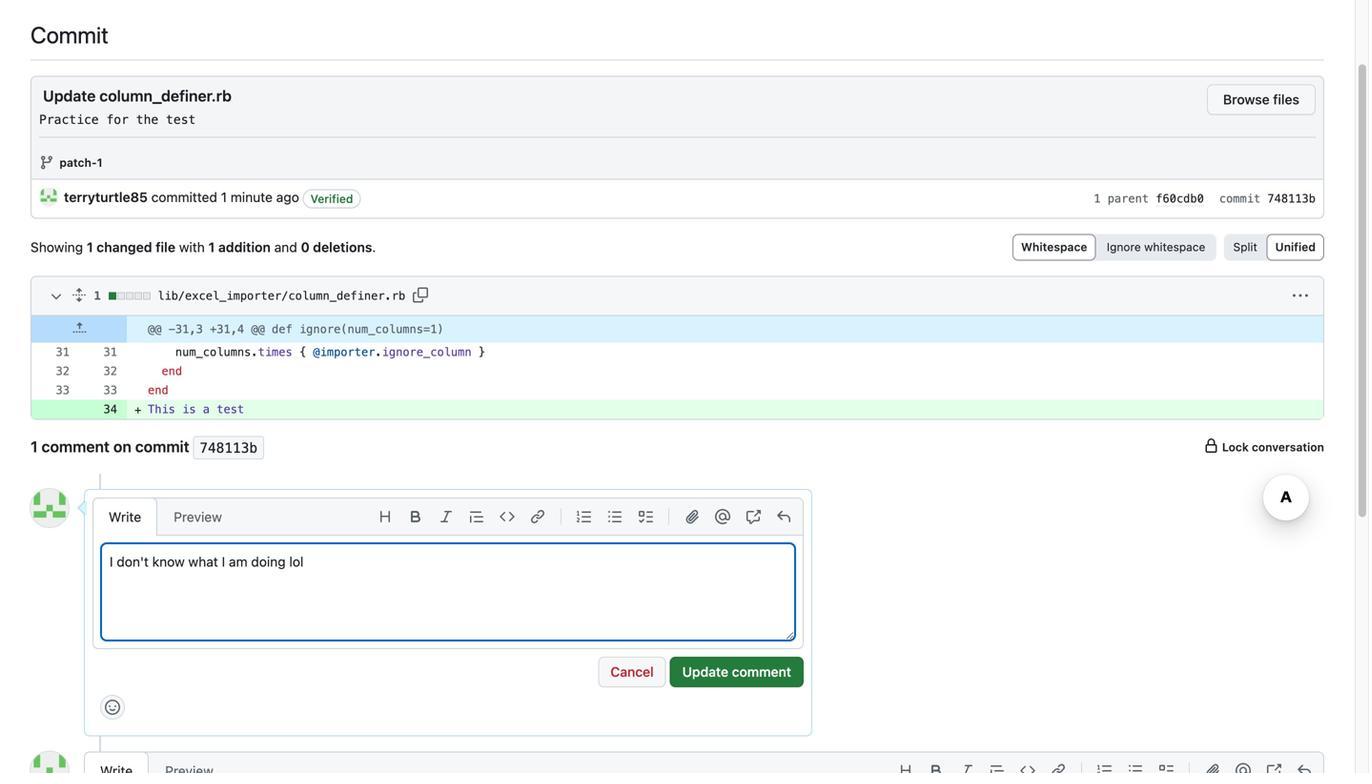 Task type: vqa. For each thing, say whether or not it's contained in the screenshot.
the cross reference 'icon' for reply 'image' for mention image
yes



Task type: locate. For each thing, give the bounding box(es) containing it.
1 vertical spatial update
[[683, 664, 729, 680]]

1 horizontal spatial commit
[[1220, 192, 1261, 206]]

0 horizontal spatial tasklist image
[[638, 509, 653, 524]]

for
[[106, 113, 129, 127]]

1 vertical spatial comment
[[732, 664, 792, 680]]

0 vertical spatial link image
[[530, 509, 545, 524]]

mention image for cross reference icon
[[715, 509, 730, 524]]

update for column_definer.rb
[[43, 87, 96, 105]]

lib/excel_importer/column_definer.rb
[[157, 290, 406, 303]]

preview tab list
[[93, 498, 238, 536]]

1 left parent
[[1094, 192, 1101, 206]]

1 horizontal spatial mention image
[[1236, 763, 1251, 773]]

and
[[274, 240, 297, 255]]

-
[[168, 323, 175, 336]]

update right 'cancel'
[[683, 664, 729, 680]]

unified
[[1276, 240, 1316, 254]]

748113b
[[1268, 192, 1316, 206], [200, 440, 258, 456]]

tasklist image for list unordered image
[[1159, 763, 1174, 773]]

f60cdb0
[[1156, 192, 1204, 206]]

code image
[[500, 509, 515, 524], [1020, 763, 1036, 773]]

bold image right heading icon
[[408, 509, 423, 524]]

@@ left -
[[148, 323, 162, 336]]

browse files
[[1223, 92, 1300, 107]]

tasklist image right list unordered image
[[1159, 763, 1174, 773]]

terryturtle85
[[64, 189, 148, 205]]

1 vertical spatial 748113b
[[200, 440, 258, 456]]

commit down the this
[[135, 438, 189, 456]]

748113b up unified
[[1268, 192, 1316, 206]]

0 horizontal spatial test
[[166, 113, 196, 127]]

git branch image
[[39, 155, 54, 170]]

quote image for "link" image for list ordered icon
[[990, 763, 1005, 773]]

commit
[[1220, 192, 1261, 206], [135, 438, 189, 456]]

2 @@ from the left
[[251, 323, 265, 336]]

mention image right paperclip image
[[715, 509, 730, 524]]

commit
[[31, 21, 108, 48]]

update column_definer.rb practice for the test
[[39, 87, 232, 127]]

1 horizontal spatial quote image
[[990, 763, 1005, 773]]

1 vertical spatial commit
[[135, 438, 189, 456]]

italic image
[[439, 509, 454, 524], [959, 763, 975, 773]]

comment for 1
[[42, 438, 110, 456]]

1 vertical spatial italic image
[[959, 763, 975, 773]]

browse files link
[[1207, 84, 1316, 115]]

quote image up i don't know what i am doing lol 'text field'
[[469, 509, 484, 524]]

list ordered image
[[577, 509, 592, 524]]

@importer
[[313, 346, 375, 359]]

@terryturtle85 image
[[39, 188, 58, 207], [31, 752, 69, 773]]

minute
[[231, 189, 273, 205]]

0 vertical spatial update
[[43, 87, 96, 105]]

link image for list ordered icon
[[1051, 763, 1066, 773]]

update for comment
[[683, 664, 729, 680]]

0 vertical spatial quote image
[[469, 509, 484, 524]]

1 vertical spatial bold image
[[929, 763, 944, 773]]

write
[[109, 509, 141, 525]]

bold image right heading image
[[929, 763, 944, 773]]

0 horizontal spatial italic image
[[439, 509, 454, 524]]

link image
[[530, 509, 545, 524], [1051, 763, 1066, 773]]

0 horizontal spatial 748113b
[[200, 440, 258, 456]]

verified
[[310, 192, 353, 205]]

.
[[372, 240, 376, 255], [251, 346, 258, 359], [375, 346, 382, 359]]

@@
[[148, 323, 162, 336], [251, 323, 265, 336]]

test down column_definer.rb
[[166, 113, 196, 127]]

diff view list
[[1224, 234, 1325, 261]]

the
[[136, 113, 159, 127]]

0 vertical spatial comment
[[42, 438, 110, 456]]

bold image
[[408, 509, 423, 524], [929, 763, 944, 773]]

def
[[272, 323, 293, 336]]

tasklist image for list unordered icon
[[638, 509, 653, 524]]

1 horizontal spatial comment
[[732, 664, 792, 680]]

bold image for heading icon
[[408, 509, 423, 524]]

ignore_column
[[382, 346, 472, 359]]

0 horizontal spatial bold image
[[408, 509, 423, 524]]

Comment body text field
[[102, 544, 794, 640]]

cancel
[[611, 664, 654, 680]]

1 horizontal spatial link image
[[1051, 763, 1066, 773]]

link image left list ordered icon
[[1051, 763, 1066, 773]]

0 vertical spatial tasklist image
[[638, 509, 653, 524]]

0 vertical spatial italic image
[[439, 509, 454, 524]]

end
[[162, 365, 182, 378], [148, 384, 168, 397]]

this is a test
[[148, 403, 244, 416]]

0 vertical spatial test
[[166, 113, 196, 127]]

test right a
[[217, 403, 244, 416]]

comment inside button
[[732, 664, 792, 680]]

cancel button
[[598, 657, 666, 687]]

update inside the update column_definer.rb practice for the test
[[43, 87, 96, 105]]

1 up @terryturtle85 icon
[[31, 438, 38, 456]]

1 vertical spatial quote image
[[990, 763, 1005, 773]]

1 horizontal spatial code image
[[1020, 763, 1036, 773]]

link image left list ordered image
[[530, 509, 545, 524]]

748113b down a
[[200, 440, 258, 456]]

bold image for heading image
[[929, 763, 944, 773]]

0 horizontal spatial update
[[43, 87, 96, 105]]

comment
[[42, 438, 110, 456], [732, 664, 792, 680]]

0 horizontal spatial code image
[[500, 509, 515, 524]]

quote image
[[469, 509, 484, 524], [990, 763, 1005, 773]]

column_definer.rb
[[99, 87, 232, 105]]

write button
[[93, 498, 158, 536]]

1
[[97, 156, 103, 169], [221, 189, 227, 205], [1094, 192, 1101, 206], [87, 240, 93, 255], [208, 240, 215, 255], [94, 290, 108, 303], [31, 438, 38, 456]]

lock conversation
[[1219, 441, 1325, 454]]

mention image
[[715, 509, 730, 524], [1236, 763, 1251, 773]]

0 horizontal spatial comment
[[42, 438, 110, 456]]

list unordered image
[[1128, 763, 1143, 773]]

terryturtle85 committed 1 minute ago
[[64, 189, 299, 205]]

unified button
[[1270, 237, 1322, 258]]

code image left list ordered icon
[[1020, 763, 1036, 773]]

update up "practice"
[[43, 87, 96, 105]]

1 horizontal spatial @@
[[251, 323, 265, 336]]

1 right showing
[[87, 240, 93, 255]]

0 horizontal spatial mention image
[[715, 509, 730, 524]]

1 horizontal spatial tasklist image
[[1159, 763, 1174, 773]]

1 right "with"
[[208, 240, 215, 255]]

cross reference image
[[746, 509, 761, 524]]

1 vertical spatial link image
[[1051, 763, 1066, 773]]

italic image for heading image's bold icon
[[959, 763, 975, 773]]

expand up image
[[72, 321, 87, 336]]

mention image left cross reference image
[[1236, 763, 1251, 773]]

commit up split
[[1220, 192, 1261, 206]]

0 vertical spatial 748113b
[[1268, 192, 1316, 206]]

1 horizontal spatial update
[[683, 664, 729, 680]]

1 horizontal spatial test
[[217, 403, 244, 416]]

update comment
[[683, 664, 792, 680]]

add or remove reactions element
[[100, 695, 125, 720]]

1 left minute
[[221, 189, 227, 205]]

tasklist image
[[638, 509, 653, 524], [1159, 763, 1174, 773]]

tasklist image right list unordered icon
[[638, 509, 653, 524]]

0 vertical spatial commit
[[1220, 192, 1261, 206]]

split
[[1234, 240, 1258, 254]]

update comment button
[[670, 657, 804, 687]]

italic image right heading icon
[[439, 509, 454, 524]]

paperclip image
[[685, 509, 700, 524]]

1 horizontal spatial bold image
[[929, 763, 944, 773]]

toggle diff contents image
[[49, 289, 64, 305]]

0 horizontal spatial quote image
[[469, 509, 484, 524]]

@@ left def
[[251, 323, 265, 336]]

addition
[[218, 240, 271, 255]]

0 vertical spatial code image
[[500, 509, 515, 524]]

0 vertical spatial mention image
[[715, 509, 730, 524]]

this
[[148, 403, 175, 416]]

code image left list ordered image
[[500, 509, 515, 524]]

1 horizontal spatial italic image
[[959, 763, 975, 773]]

lib/excel_importer/column_definer.rb link
[[157, 281, 406, 312]]

f60cdb0 link
[[1156, 192, 1204, 207]]

update
[[43, 87, 96, 105], [683, 664, 729, 680]]

0 horizontal spatial link image
[[530, 509, 545, 524]]

whitespace list
[[1013, 234, 1217, 261]]

0 vertical spatial end
[[162, 365, 182, 378]]

. down ignore(num_columns=1)
[[375, 346, 382, 359]]

italic image for bold icon for heading icon
[[439, 509, 454, 524]]

1 vertical spatial mention image
[[1236, 763, 1251, 773]]

num_columns . times { @importer . ignore_column }
[[175, 346, 485, 359]]

quote image right heading image
[[990, 763, 1005, 773]]

1 vertical spatial tasklist image
[[1159, 763, 1174, 773]]

update inside update comment button
[[683, 664, 729, 680]]

1 vertical spatial @terryturtle85 image
[[31, 752, 69, 773]]

split button
[[1227, 237, 1264, 258]]

test
[[166, 113, 196, 127], [217, 403, 244, 416]]

1 right expand all "image"
[[94, 290, 108, 303]]

1 vertical spatial code image
[[1020, 763, 1036, 773]]

with
[[179, 240, 205, 255]]

0 vertical spatial bold image
[[408, 509, 423, 524]]

italic image right heading image
[[959, 763, 975, 773]]

changed
[[97, 240, 152, 255]]

files
[[1273, 92, 1300, 107]]

0 horizontal spatial @@
[[148, 323, 162, 336]]



Task type: describe. For each thing, give the bounding box(es) containing it.
ignore
[[1107, 240, 1141, 254]]

code image for "link" image for list ordered icon
[[1020, 763, 1036, 773]]

heading image
[[378, 509, 393, 524]]

is
[[182, 403, 196, 416]]

heading image
[[898, 763, 914, 773]]

quote image for "link" image associated with list ordered image
[[469, 509, 484, 524]]

lock image
[[1204, 439, 1219, 454]]

1 parent f60cdb0
[[1094, 192, 1204, 206]]

add a comment tab list
[[84, 752, 230, 773]]

@terryturtle85 image
[[31, 489, 69, 527]]

0 vertical spatial @terryturtle85 image
[[39, 188, 58, 207]]

conversation
[[1252, 441, 1325, 454]]

verified button
[[303, 189, 361, 208]]

showing 1 changed file with 1 addition and 0 deletions .
[[31, 240, 376, 255]]

test inside the update column_definer.rb practice for the test
[[166, 113, 196, 127]]

lock
[[1222, 441, 1249, 454]]

ignore whitespace
[[1107, 240, 1206, 254]]

comment for update
[[732, 664, 792, 680]]

lock conversation button
[[1204, 439, 1325, 456]]

1 horizontal spatial 748113b
[[1268, 192, 1316, 206]]

mention image for cross reference image
[[1236, 763, 1251, 773]]

list unordered image
[[607, 509, 623, 524]]

practice
[[39, 113, 99, 127]]

code image for "link" image associated with list ordered image
[[500, 509, 515, 524]]

preview button
[[158, 498, 238, 536]]

{
[[299, 346, 306, 359]]

patch-1 link
[[59, 156, 103, 169]]

748113b inside 1 comment     on commit 748113b
[[200, 440, 258, 456]]

browse
[[1223, 92, 1270, 107]]

times
[[258, 346, 293, 359]]

terryturtle85 link
[[64, 189, 148, 205]]

list ordered image
[[1098, 763, 1113, 773]]

}
[[479, 346, 485, 359]]

num_columns
[[175, 346, 251, 359]]

1 comment     on commit 748113b
[[31, 438, 258, 456]]

31,3
[[175, 323, 203, 336]]

ignore(num_columns=1)
[[299, 323, 444, 336]]

whitespace
[[1021, 240, 1088, 254]]

a
[[203, 403, 210, 416]]

parent
[[1108, 192, 1149, 206]]

patch-1
[[59, 156, 103, 169]]

whitespace
[[1144, 240, 1206, 254]]

1 @@ from the left
[[148, 323, 162, 336]]

patch-
[[59, 156, 97, 169]]

reply image
[[1297, 763, 1312, 773]]

ignore whitespace button
[[1099, 237, 1214, 258]]

expand all image
[[72, 288, 87, 303]]

reply image
[[776, 509, 792, 524]]

ago
[[276, 189, 299, 205]]

1 vertical spatial test
[[217, 403, 244, 416]]

+31,4
[[210, 323, 244, 336]]

0 horizontal spatial commit
[[135, 438, 189, 456]]

file
[[156, 240, 175, 255]]

whitespace button
[[1016, 237, 1093, 258]]

showing
[[31, 240, 83, 255]]

link image for list ordered image
[[530, 509, 545, 524]]

deletions
[[313, 240, 372, 255]]

. down @@ -31,3 +31,4 @@ def ignore(num_columns=1)
[[251, 346, 258, 359]]

1 vertical spatial end
[[148, 384, 168, 397]]

copy image
[[413, 288, 428, 303]]

. right 0
[[372, 240, 376, 255]]

on
[[113, 438, 131, 456]]

add or remove reactions image
[[105, 700, 120, 715]]

1 up the terryturtle85 link
[[97, 156, 103, 169]]

cross reference image
[[1266, 763, 1282, 773]]

preview
[[174, 509, 222, 525]]

show options image
[[1293, 289, 1308, 304]]

committed
[[151, 189, 217, 205]]

commit 748113b
[[1220, 192, 1316, 206]]

paperclip image
[[1205, 763, 1221, 773]]

@@ -31,3 +31,4 @@ def ignore(num_columns=1)
[[148, 323, 444, 336]]

0
[[301, 240, 310, 255]]



